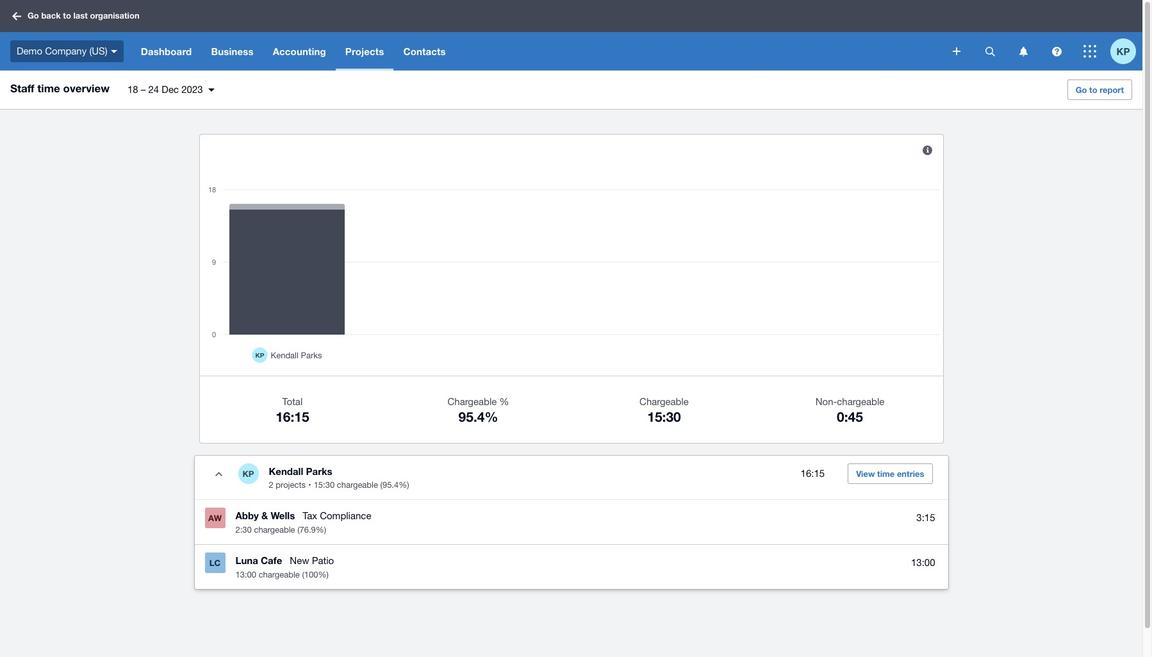 Task type: locate. For each thing, give the bounding box(es) containing it.
go inside go to report button
[[1076, 85, 1088, 95]]

1 horizontal spatial time
[[878, 469, 895, 479]]

go back to last organisation
[[28, 10, 140, 21]]

1 horizontal spatial chargeable
[[640, 396, 689, 407]]

chargeable 15:30
[[640, 396, 689, 425]]

1 horizontal spatial kp
[[1117, 45, 1131, 57]]

16:15 left view
[[801, 468, 825, 479]]

go left back
[[28, 10, 39, 21]]

2023
[[182, 84, 203, 95]]

toggle button
[[206, 461, 232, 487]]

go inside go back to last organisation link
[[28, 10, 39, 21]]

staff
[[10, 81, 34, 95]]

0 vertical spatial kp
[[1117, 45, 1131, 57]]

13:00 down 3:15
[[912, 557, 936, 568]]

go to report button
[[1068, 79, 1133, 100]]

to left last
[[63, 10, 71, 21]]

contacts
[[404, 46, 446, 57]]

abby
[[236, 510, 259, 521]]

2:30
[[236, 525, 252, 535]]

tax compliance
[[303, 510, 372, 521]]

0:45
[[837, 409, 864, 425]]

0 vertical spatial 15:30
[[648, 409, 681, 425]]

time right the staff on the left top of page
[[37, 81, 60, 95]]

report
[[1100, 85, 1125, 95]]

1 vertical spatial 15:30
[[314, 480, 335, 490]]

chargeable up compliance
[[337, 480, 378, 490]]

chargeable inside chargeable % 95.4%
[[448, 396, 497, 407]]

0 horizontal spatial to
[[63, 10, 71, 21]]

0 horizontal spatial 16:15
[[276, 409, 309, 425]]

kendall parks 2 projects • 15:30 chargeable (95.4%)
[[269, 465, 409, 490]]

go
[[28, 10, 39, 21], [1076, 85, 1088, 95]]

15:30 inside chargeable 15:30
[[648, 409, 681, 425]]

tax
[[303, 510, 317, 521]]

kp up report on the top right of page
[[1117, 45, 1131, 57]]

dashboard
[[141, 46, 192, 57]]

16:15
[[276, 409, 309, 425], [801, 468, 825, 479]]

svg image
[[12, 12, 21, 20], [1084, 45, 1097, 58], [986, 46, 995, 56], [1052, 46, 1062, 56], [953, 47, 961, 55], [111, 50, 117, 53]]

compliance
[[320, 510, 372, 521]]

business button
[[202, 32, 263, 71]]

new
[[290, 555, 309, 566]]

go left report on the top right of page
[[1076, 85, 1088, 95]]

chargeable
[[448, 396, 497, 407], [640, 396, 689, 407]]

1 horizontal spatial 15:30
[[648, 409, 681, 425]]

1 horizontal spatial go
[[1076, 85, 1088, 95]]

0 vertical spatial go
[[28, 10, 39, 21]]

(100%)
[[302, 570, 329, 580]]

1 vertical spatial kp
[[243, 469, 254, 479]]

2 chargeable from the left
[[640, 396, 689, 407]]

lc
[[210, 558, 221, 568]]

chargeable down wells
[[254, 525, 295, 535]]

svg image inside demo company (us) popup button
[[111, 50, 117, 53]]

95.4%
[[459, 409, 498, 425]]

to
[[63, 10, 71, 21], [1090, 85, 1098, 95]]

1 vertical spatial to
[[1090, 85, 1098, 95]]

staff time overview
[[10, 81, 110, 95]]

13:00 down luna
[[236, 570, 256, 580]]

0 horizontal spatial chargeable
[[448, 396, 497, 407]]

time right view
[[878, 469, 895, 479]]

13:00
[[912, 557, 936, 568], [236, 570, 256, 580]]

0 horizontal spatial 15:30
[[314, 480, 335, 490]]

luna cafe
[[236, 555, 282, 566]]

chargeable inside non-chargeable 0:45
[[837, 396, 885, 407]]

demo company (us) button
[[0, 32, 131, 71]]

•
[[308, 480, 311, 490]]

(us)
[[89, 45, 108, 56]]

(95.4%)
[[381, 480, 409, 490]]

1 vertical spatial go
[[1076, 85, 1088, 95]]

abby & wells
[[236, 510, 295, 521]]

kp
[[1117, 45, 1131, 57], [243, 469, 254, 479]]

1 horizontal spatial to
[[1090, 85, 1098, 95]]

chargeable
[[837, 396, 885, 407], [337, 480, 378, 490], [254, 525, 295, 535], [259, 570, 300, 580]]

banner
[[0, 0, 1143, 71]]

0 vertical spatial to
[[63, 10, 71, 21]]

2:30 chargeable (76.9%)
[[236, 525, 326, 535]]

chargeable up the 0:45
[[837, 396, 885, 407]]

to left report on the top right of page
[[1090, 85, 1098, 95]]

non-
[[816, 396, 837, 407]]

patio
[[312, 555, 334, 566]]

0 horizontal spatial 13:00
[[236, 570, 256, 580]]

0 vertical spatial time
[[37, 81, 60, 95]]

1 vertical spatial 16:15
[[801, 468, 825, 479]]

16:15 down total
[[276, 409, 309, 425]]

2
[[269, 480, 274, 490]]

18 – 24 dec 2023 button
[[120, 79, 222, 101]]

0 vertical spatial 13:00
[[912, 557, 936, 568]]

time for staff
[[37, 81, 60, 95]]

chargeable for (76.9%)
[[254, 525, 295, 535]]

svg image
[[1020, 46, 1028, 56]]

0 horizontal spatial go
[[28, 10, 39, 21]]

1 vertical spatial time
[[878, 469, 895, 479]]

luna
[[236, 555, 258, 566]]

time
[[37, 81, 60, 95], [878, 469, 895, 479]]

–
[[141, 84, 146, 95]]

demo company (us)
[[17, 45, 108, 56]]

18
[[128, 84, 138, 95]]

chargeable inside kendall parks 2 projects • 15:30 chargeable (95.4%)
[[337, 480, 378, 490]]

0 horizontal spatial time
[[37, 81, 60, 95]]

3:15
[[917, 512, 936, 523]]

kp right toggle dropdown button
[[243, 469, 254, 479]]

go for go to report
[[1076, 85, 1088, 95]]

15:30
[[648, 409, 681, 425], [314, 480, 335, 490]]

go back to last organisation link
[[8, 5, 147, 27]]

view time entries link
[[848, 464, 933, 484]]

kp button
[[1111, 32, 1143, 71]]

1 vertical spatial 13:00
[[236, 570, 256, 580]]

1 chargeable from the left
[[448, 396, 497, 407]]

chargeable down cafe
[[259, 570, 300, 580]]

go to report
[[1076, 85, 1125, 95]]

1 horizontal spatial 13:00
[[912, 557, 936, 568]]

%
[[500, 396, 509, 407]]

dashboard link
[[131, 32, 202, 71]]



Task type: describe. For each thing, give the bounding box(es) containing it.
dec
[[162, 84, 179, 95]]

last
[[73, 10, 88, 21]]

to inside button
[[1090, 85, 1098, 95]]

toggle image
[[215, 472, 222, 476]]

wells
[[271, 510, 295, 521]]

kp inside popup button
[[1117, 45, 1131, 57]]

chargeable for (100%)
[[259, 570, 300, 580]]

business
[[211, 46, 254, 57]]

chart key image
[[923, 145, 933, 155]]

chart key button
[[915, 137, 941, 163]]

view
[[857, 469, 875, 479]]

new patio
[[290, 555, 334, 566]]

total
[[282, 396, 303, 407]]

banner containing kp
[[0, 0, 1143, 71]]

0 horizontal spatial kp
[[243, 469, 254, 479]]

back
[[41, 10, 61, 21]]

(76.9%)
[[298, 525, 326, 535]]

non-chargeable 0:45
[[816, 396, 885, 425]]

aw
[[208, 513, 222, 523]]

&
[[262, 510, 268, 521]]

chargeable for 15:30
[[640, 396, 689, 407]]

projects
[[345, 46, 384, 57]]

accounting button
[[263, 32, 336, 71]]

view time entries
[[857, 469, 925, 479]]

13:00 for 13:00 chargeable (100%)
[[236, 570, 256, 580]]

15:30 inside kendall parks 2 projects • 15:30 chargeable (95.4%)
[[314, 480, 335, 490]]

total 16:15
[[276, 396, 309, 425]]

chargeable for 95.4%
[[448, 396, 497, 407]]

projects button
[[336, 32, 394, 71]]

svg image inside go back to last organisation link
[[12, 12, 21, 20]]

0 vertical spatial 16:15
[[276, 409, 309, 425]]

18 – 24 dec 2023
[[128, 84, 203, 95]]

overview
[[63, 81, 110, 95]]

13:00 chargeable (100%)
[[236, 570, 329, 580]]

demo
[[17, 45, 42, 56]]

kendall
[[269, 465, 303, 477]]

parks
[[306, 465, 333, 477]]

company
[[45, 45, 87, 56]]

time for view
[[878, 469, 895, 479]]

entries
[[897, 469, 925, 479]]

projects
[[276, 480, 306, 490]]

1 horizontal spatial 16:15
[[801, 468, 825, 479]]

chargeable for 0:45
[[837, 396, 885, 407]]

accounting
[[273, 46, 326, 57]]

contacts button
[[394, 32, 456, 71]]

cafe
[[261, 555, 282, 566]]

24
[[148, 84, 159, 95]]

go for go back to last organisation
[[28, 10, 39, 21]]

chargeable % 95.4%
[[448, 396, 509, 425]]

13:00 for 13:00
[[912, 557, 936, 568]]

organisation
[[90, 10, 140, 21]]



Task type: vqa. For each thing, say whether or not it's contained in the screenshot.
16:15 to the right
yes



